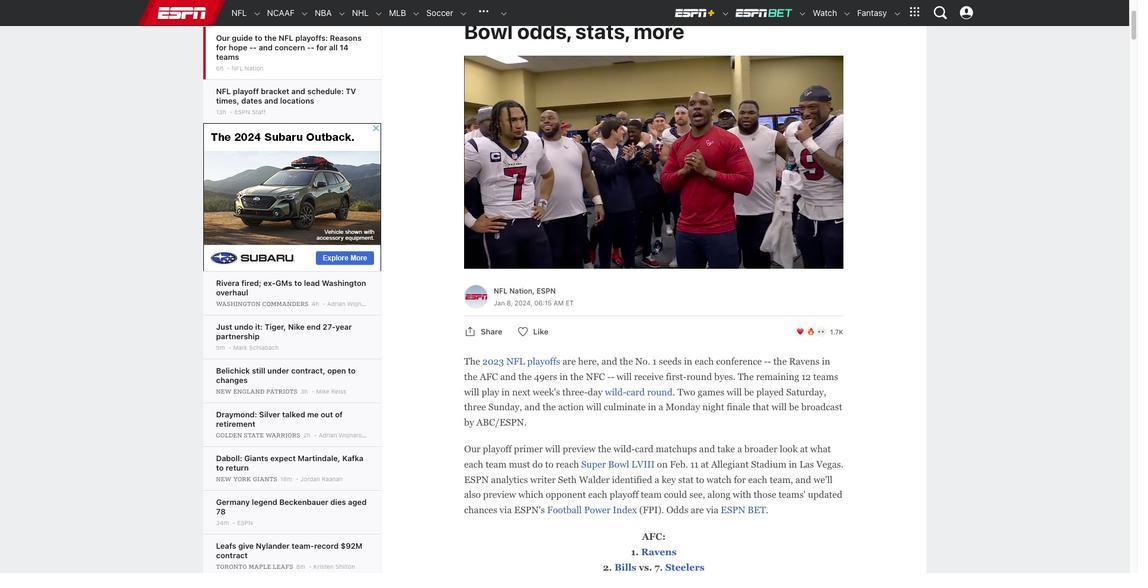 Task type: vqa. For each thing, say whether or not it's contained in the screenshot.
1.7K
yes



Task type: locate. For each thing, give the bounding box(es) containing it.
0 vertical spatial a
[[659, 402, 663, 413]]

will up 'finale'
[[727, 387, 742, 398]]

playoff up index
[[610, 490, 639, 501]]

2 horizontal spatial for
[[734, 475, 746, 486]]

1 horizontal spatial via
[[706, 505, 719, 516]]

card up lviii on the right
[[635, 444, 654, 455]]

0 vertical spatial be
[[744, 387, 754, 398]]

are left here,
[[563, 357, 576, 368]]

0 vertical spatial giants
[[244, 454, 268, 464]]

1 horizontal spatial are
[[691, 505, 704, 516]]

0 horizontal spatial leafs
[[216, 542, 236, 551]]

teams up 6h
[[216, 52, 239, 62]]

wild- inside our playoff primer will preview the wild-card matchups and take a broader look at what each team must do to reach
[[614, 444, 635, 455]]

espn up 06:15
[[537, 287, 556, 296]]

0 horizontal spatial bowl
[[464, 18, 513, 44]]

a left key
[[655, 475, 659, 486]]

1 vertical spatial wild-
[[614, 444, 635, 455]]

round down receive on the bottom of page
[[647, 387, 673, 398]]

adrian right 4h
[[327, 301, 346, 308]]

espn down with
[[721, 505, 745, 516]]

1 vertical spatial new
[[216, 476, 232, 483]]

leafs left give at left bottom
[[216, 542, 236, 551]]

our down by
[[464, 444, 481, 455]]

the up remaining
[[774, 357, 787, 368]]

wojnarowski
[[347, 301, 383, 308], [339, 432, 375, 439]]

conference
[[716, 357, 762, 368]]

key
[[662, 475, 676, 486]]

legend
[[252, 498, 277, 507]]

playoff for primer
[[483, 444, 512, 455]]

new for return
[[216, 476, 232, 483]]

1 vertical spatial teams
[[813, 372, 838, 383]]

new down return
[[216, 476, 232, 483]]

adrian wojnarowski
[[319, 432, 375, 439]]

will inside our playoff primer will preview the wild-card matchups and take a broader look at what each team must do to reach
[[545, 444, 560, 455]]

2 new from the top
[[216, 476, 232, 483]]

6h
[[216, 65, 223, 72]]

new down changes
[[216, 388, 232, 395]]

beckenbauer
[[279, 498, 328, 507]]

nfl nation, espn jan 8, 2024, 06:15 am et
[[494, 287, 574, 307]]

expect
[[270, 454, 296, 464]]

the left no.
[[620, 357, 633, 368]]

wojnarowski for draymond: silver talked me out of retirement
[[339, 432, 375, 439]]

new for changes
[[216, 388, 232, 395]]

1 horizontal spatial the
[[738, 372, 754, 383]]

be down saturday,
[[789, 402, 799, 413]]

like
[[533, 327, 549, 337]]

and right bracket
[[291, 87, 305, 96]]

belichick
[[216, 366, 250, 376]]

1 vertical spatial at
[[701, 459, 709, 471]]

espn
[[234, 108, 250, 116], [537, 287, 556, 296], [464, 475, 489, 486], [721, 505, 745, 516], [237, 520, 253, 527]]

germany legend beckenbauer dies aged 78 link
[[216, 498, 367, 517]]

wojnarowski for rivera fired; ex-gms to lead washington overhaul
[[347, 301, 383, 308]]

1 vertical spatial card
[[635, 444, 654, 455]]

nfl right 2023
[[506, 357, 525, 368]]

gms
[[276, 279, 292, 288]]

1 horizontal spatial team
[[641, 490, 662, 501]]

will up reach
[[545, 444, 560, 455]]

for up with
[[734, 475, 746, 486]]

each up power
[[588, 490, 607, 501]]

0 vertical spatial .
[[673, 387, 675, 398]]

contract,
[[291, 366, 325, 376]]

culminate
[[604, 402, 646, 413]]

espn inside the nfl nation, espn jan 8, 2024, 06:15 am et
[[537, 287, 556, 296]]

in
[[684, 357, 692, 368], [822, 357, 830, 368], [560, 372, 568, 383], [502, 387, 510, 398], [648, 402, 656, 413], [789, 459, 797, 471]]

espn's
[[514, 505, 545, 516]]

and down next
[[524, 402, 540, 413]]

tiger,
[[265, 322, 286, 332]]

0 vertical spatial ravens
[[789, 357, 820, 368]]

in up "sunday,"
[[502, 387, 510, 398]]

adrian down the out
[[319, 432, 337, 439]]

a for feb.
[[655, 475, 659, 486]]

played
[[756, 387, 784, 398]]

nfl left 'nation'
[[232, 65, 243, 72]]

7.
[[655, 562, 663, 574]]

bills link
[[615, 562, 636, 574]]

will down day
[[586, 402, 602, 413]]

new york giants 18m
[[216, 476, 292, 483]]

via inside 'on feb. 11 at allegiant stadium in las vegas. espn analytics writer seth walder identified a key stat to watch for each team, and we'll also preview which opponent each playoff team could see, along with those teams' updated chances via espn's'
[[500, 505, 512, 516]]

and up the nfc
[[602, 357, 617, 368]]

bowl up the identified
[[608, 459, 629, 471]]

0 horizontal spatial via
[[500, 505, 512, 516]]

to inside 'on feb. 11 at allegiant stadium in las vegas. espn analytics writer seth walder identified a key stat to watch for each team, and we'll also preview which opponent each playoff team could see, along with those teams' updated chances via espn's'
[[696, 475, 704, 486]]

card inside our playoff primer will preview the wild-card matchups and take a broader look at what each team must do to reach
[[635, 444, 654, 455]]

1 new from the top
[[216, 388, 232, 395]]

nfl up jan
[[494, 287, 508, 296]]

0 horizontal spatial teams
[[216, 52, 239, 62]]

1 horizontal spatial ravens
[[789, 357, 820, 368]]

walder
[[579, 475, 610, 486]]

1 vertical spatial washington
[[216, 301, 261, 308]]

preview up reach
[[563, 444, 596, 455]]

0 horizontal spatial preview
[[483, 490, 516, 501]]

the down ncaaf link
[[264, 33, 277, 43]]

1 horizontal spatial leafs
[[273, 564, 293, 571]]

a inside . two games will be played saturday, three sunday, and the action will culminate in a monday night finale that will be broadcast by abc/espn.
[[659, 402, 663, 413]]

0 vertical spatial new
[[216, 388, 232, 395]]

playoff inside nfl playoff bracket and schedule: tv times, dates and locations
[[233, 87, 259, 96]]

the inside our guide to the nfl playoffs: reasons for hope -- and concern -- for all 14 teams
[[264, 33, 277, 43]]

giants left 18m
[[253, 476, 277, 483]]

nfl left playoffs:
[[279, 33, 293, 43]]

espn bet link
[[721, 505, 766, 516]]

1 vertical spatial the
[[738, 372, 754, 383]]

1 horizontal spatial round
[[687, 372, 712, 383]]

nfl right soccer
[[464, 0, 503, 18]]

and up 'nation'
[[259, 43, 273, 52]]

and down las
[[796, 475, 811, 486]]

. down "those"
[[766, 505, 769, 516]]

in down the wild-card round
[[648, 402, 656, 413]]

day
[[588, 387, 603, 398]]

to right "do"
[[545, 459, 554, 471]]

0 vertical spatial adrian
[[327, 301, 346, 308]]

to right stat
[[696, 475, 704, 486]]

the left 2023
[[464, 357, 480, 368]]

see,
[[689, 490, 705, 501]]

in down 1.7k button
[[822, 357, 830, 368]]

nfl up 13h
[[216, 87, 231, 96]]

espn up the 'also'
[[464, 475, 489, 486]]

feb.
[[670, 459, 688, 471]]

in inside 'on feb. 11 at allegiant stadium in las vegas. espn analytics writer seth walder identified a key stat to watch for each team, and we'll also preview which opponent each playoff team could see, along with those teams' updated chances via espn's'
[[789, 459, 797, 471]]

1 vertical spatial leafs
[[273, 564, 293, 571]]

mike
[[316, 388, 329, 395]]

0 vertical spatial teams
[[216, 52, 239, 62]]

dies
[[330, 498, 346, 507]]

0 horizontal spatial be
[[744, 387, 754, 398]]

new
[[216, 388, 232, 395], [216, 476, 232, 483]]

will
[[617, 372, 632, 383], [464, 387, 479, 398], [727, 387, 742, 398], [586, 402, 602, 413], [772, 402, 787, 413], [545, 444, 560, 455]]

are inside are here, and the no. 1 seeds in each conference -- the ravens in the afc and the 49ers in the nfc -- will receive first-round byes. the remaining 12 teams will play in next week's three-day
[[563, 357, 576, 368]]

to left lead
[[294, 279, 302, 288]]

golden
[[216, 432, 242, 439]]

state
[[244, 432, 264, 439]]

our left guide
[[216, 33, 230, 43]]

at inside 'on feb. 11 at allegiant stadium in las vegas. espn analytics writer seth walder identified a key stat to watch for each team, and we'll also preview which opponent each playoff team could see, along with those teams' updated chances via espn's'
[[701, 459, 709, 471]]

ravens inside afc: 1. ravens 2. bills vs. 7. steelers
[[641, 547, 677, 558]]

0 vertical spatial leafs
[[216, 542, 236, 551]]

1 horizontal spatial super
[[769, 0, 828, 18]]

0 vertical spatial washington
[[322, 279, 366, 288]]

0 vertical spatial card
[[626, 387, 645, 398]]

1.
[[631, 547, 639, 558]]

nfl for nfl nation, espn jan 8, 2024, 06:15 am et
[[494, 287, 508, 296]]

1 horizontal spatial washington
[[322, 279, 366, 288]]

sunday,
[[488, 402, 522, 413]]

giants up new york giants 18m
[[244, 454, 268, 464]]

0 vertical spatial wild-
[[605, 387, 626, 398]]

and left 'adam'
[[385, 301, 395, 308]]

a inside our playoff primer will preview the wild-card matchups and take a broader look at what each team must do to reach
[[737, 444, 742, 455]]

.
[[673, 387, 675, 398], [766, 505, 769, 516]]

partnership
[[216, 332, 260, 341]]

for left all
[[316, 43, 327, 52]]

football power index (fpi). odds are via espn bet .
[[547, 505, 769, 516]]

washington down overhaul
[[216, 301, 261, 308]]

playoff up 'must'
[[483, 444, 512, 455]]

1 horizontal spatial our
[[464, 444, 481, 455]]

steelers
[[665, 562, 705, 574]]

and left take
[[699, 444, 715, 455]]

locations
[[280, 96, 314, 106]]

to right open
[[348, 366, 356, 376]]

team up analytics at the bottom left of the page
[[486, 459, 507, 471]]

wojnarowski up "kafka" at bottom left
[[339, 432, 375, 439]]

our inside our playoff primer will preview the wild-card matchups and take a broader look at what each team must do to reach
[[464, 444, 481, 455]]

2 vertical spatial a
[[655, 475, 659, 486]]

1 vertical spatial be
[[789, 402, 799, 413]]

reach
[[556, 459, 579, 471]]

preview inside our playoff primer will preview the wild-card matchups and take a broader look at what each team must do to reach
[[563, 444, 596, 455]]

0 vertical spatial super
[[769, 0, 828, 18]]

byes.
[[714, 372, 736, 383]]

via
[[500, 505, 512, 516], [706, 505, 719, 516]]

0 vertical spatial preview
[[563, 444, 596, 455]]

playoff
[[508, 0, 577, 18], [233, 87, 259, 96], [483, 444, 512, 455], [610, 490, 639, 501]]

0 horizontal spatial our
[[216, 33, 230, 43]]

a inside 'on feb. 11 at allegiant stadium in las vegas. espn analytics writer seth walder identified a key stat to watch for each team, and we'll also preview which opponent each playoff team could see, along with those teams' updated chances via espn's'
[[655, 475, 659, 486]]

fired;
[[241, 279, 261, 288]]

mark schlabach
[[233, 344, 279, 352]]

wild- up culminate
[[605, 387, 626, 398]]

1 vertical spatial preview
[[483, 490, 516, 501]]

to inside daboll: giants expect martindale, kafka to return
[[216, 464, 224, 473]]

0 horizontal spatial at
[[701, 459, 709, 471]]

aged
[[348, 498, 367, 507]]

watch
[[813, 8, 837, 18]]

each
[[695, 357, 714, 368], [464, 459, 483, 471], [748, 475, 767, 486], [588, 490, 607, 501]]

ravens inside are here, and the no. 1 seeds in each conference -- the ravens in the afc and the 49ers in the nfc -- will receive first-round byes. the remaining 12 teams will play in next week's three-day
[[789, 357, 820, 368]]

our inside our guide to the nfl playoffs: reasons for hope -- and concern -- for all 14 teams
[[216, 33, 230, 43]]

1 vertical spatial our
[[464, 444, 481, 455]]

washington right lead
[[322, 279, 366, 288]]

espn right 34m
[[237, 520, 253, 527]]

et
[[566, 299, 574, 307]]

nfl for nfl nation
[[232, 65, 243, 72]]

wild- up super bowl lviii
[[614, 444, 635, 455]]

do
[[532, 459, 543, 471]]

0 horizontal spatial team
[[486, 459, 507, 471]]

0 horizontal spatial round
[[647, 387, 673, 398]]

in right '49ers'
[[560, 372, 568, 383]]

teams inside are here, and the no. 1 seeds in each conference -- the ravens in the afc and the 49ers in the nfc -- will receive first-round byes. the remaining 12 teams will play in next week's three-day
[[813, 372, 838, 383]]

at right look
[[800, 444, 808, 455]]

to right guide
[[255, 33, 262, 43]]

for left hope
[[216, 43, 227, 52]]

leafs down leafs give nylander team-record $92m contract link
[[273, 564, 293, 571]]

daboll: giants expect martindale, kafka to return
[[216, 454, 364, 473]]

0 vertical spatial the
[[464, 357, 480, 368]]

the inside . two games will be played saturday, three sunday, and the action will culminate in a monday night finale that will be broadcast by abc/espn.
[[543, 402, 556, 413]]

bowl right soccer link
[[464, 18, 513, 44]]

are down see,
[[691, 505, 704, 516]]

team up (fpi).
[[641, 490, 662, 501]]

1 horizontal spatial bowl
[[608, 459, 629, 471]]

nfl playoff bracket and schedule: tv times, dates and locations
[[216, 87, 356, 106]]

0 vertical spatial wojnarowski
[[347, 301, 383, 308]]

playoff inside nfl playoff bracket: schedule, super bowl odds, stats, more
[[508, 0, 577, 18]]

will down played
[[772, 402, 787, 413]]

preview inside 'on feb. 11 at allegiant stadium in las vegas. espn analytics writer seth walder identified a key stat to watch for each team, and we'll also preview which opponent each playoff team could see, along with those teams' updated chances via espn's'
[[483, 490, 516, 501]]

1 vertical spatial wojnarowski
[[339, 432, 375, 439]]

and
[[259, 43, 273, 52], [291, 87, 305, 96], [264, 96, 278, 106], [385, 301, 395, 308], [602, 357, 617, 368], [500, 372, 516, 383], [524, 402, 540, 413], [699, 444, 715, 455], [796, 475, 811, 486]]

it:
[[255, 322, 263, 332]]

1 via from the left
[[500, 505, 512, 516]]

1 horizontal spatial preview
[[563, 444, 596, 455]]

ravens up 7.
[[641, 547, 677, 558]]

be up 'finale'
[[744, 387, 754, 398]]

4h
[[312, 301, 319, 308]]

. inside . two games will be played saturday, three sunday, and the action will culminate in a monday night finale that will be broadcast by abc/espn.
[[673, 387, 675, 398]]

here,
[[578, 357, 599, 368]]

and down the 2023 nfl playoffs at the left
[[500, 372, 516, 383]]

0 vertical spatial team
[[486, 459, 507, 471]]

playoff inside 'on feb. 11 at allegiant stadium in las vegas. espn analytics writer seth walder identified a key stat to watch for each team, and we'll also preview which opponent each playoff team could see, along with those teams' updated chances via espn's'
[[610, 490, 639, 501]]

super inside nfl playoff bracket: schedule, super bowl odds, stats, more
[[769, 0, 828, 18]]

ravens
[[789, 357, 820, 368], [641, 547, 677, 558]]

advertisement region
[[203, 123, 381, 272]]

0 horizontal spatial super
[[581, 459, 606, 471]]

0 vertical spatial our
[[216, 33, 230, 43]]

in right seeds
[[684, 357, 692, 368]]

in left las
[[789, 459, 797, 471]]

playoff for bracket
[[233, 87, 259, 96]]

nfl inside nfl playoff bracket: schedule, super bowl odds, stats, more
[[464, 0, 503, 18]]

1 vertical spatial .
[[766, 505, 769, 516]]

each up games
[[695, 357, 714, 368]]

card up culminate
[[626, 387, 645, 398]]

playoff inside our playoff primer will preview the wild-card matchups and take a broader look at what each team must do to reach
[[483, 444, 512, 455]]

the down week's
[[543, 402, 556, 413]]

0 vertical spatial bowl
[[464, 18, 513, 44]]

nfl inside the nfl nation, espn jan 8, 2024, 06:15 am et
[[494, 287, 508, 296]]

2 via from the left
[[706, 505, 719, 516]]

0 vertical spatial at
[[800, 444, 808, 455]]

playoff up odds,
[[508, 0, 577, 18]]

0 horizontal spatial .
[[673, 387, 675, 398]]

each up the 'also'
[[464, 459, 483, 471]]

shilton
[[335, 564, 355, 571]]

the down conference on the bottom of page
[[738, 372, 754, 383]]

schedule,
[[667, 0, 764, 18]]

1 vertical spatial adrian
[[319, 432, 337, 439]]

1 vertical spatial super
[[581, 459, 606, 471]]

analytics
[[491, 475, 528, 486]]

preview down analytics at the bottom left of the page
[[483, 490, 516, 501]]

1 vertical spatial ravens
[[641, 547, 677, 558]]

could
[[664, 490, 687, 501]]

and inside our playoff primer will preview the wild-card matchups and take a broader look at what each team must do to reach
[[699, 444, 715, 455]]

at right 11
[[701, 459, 709, 471]]

1 vertical spatial a
[[737, 444, 742, 455]]

0 horizontal spatial ravens
[[641, 547, 677, 558]]

espn staff
[[234, 108, 266, 116]]

via down "along"
[[706, 505, 719, 516]]

1 horizontal spatial at
[[800, 444, 808, 455]]

1 horizontal spatial be
[[789, 402, 799, 413]]

nfl for nfl playoff bracket: schedule, super bowl odds, stats, more
[[464, 0, 503, 18]]

-
[[249, 43, 253, 52], [253, 43, 257, 52], [307, 43, 311, 52], [311, 43, 314, 52], [764, 357, 768, 368], [768, 357, 771, 368], [607, 372, 611, 383], [611, 372, 614, 383]]

1 vertical spatial team
[[641, 490, 662, 501]]

at
[[800, 444, 808, 455], [701, 459, 709, 471]]

nfl up guide
[[231, 8, 247, 18]]

afc
[[480, 372, 498, 383]]

06:15
[[534, 299, 552, 307]]

a right take
[[737, 444, 742, 455]]

0 horizontal spatial are
[[563, 357, 576, 368]]

nfl inside nfl playoff bracket and schedule: tv times, dates and locations
[[216, 87, 231, 96]]

share button
[[456, 323, 511, 342]]

afc: 1. ravens 2. bills vs. 7. steelers
[[603, 532, 705, 574]]

playoff up espn staff
[[233, 87, 259, 96]]

teams right 12
[[813, 372, 838, 383]]

a left monday
[[659, 402, 663, 413]]

wojnarowski up year
[[347, 301, 383, 308]]

retirement
[[216, 420, 255, 429]]

giants inside daboll: giants expect martindale, kafka to return
[[244, 454, 268, 464]]

record
[[314, 542, 339, 551]]

. left two on the bottom right of page
[[673, 387, 675, 398]]

kafka
[[342, 454, 364, 464]]

nfl inside nfl link
[[231, 8, 247, 18]]

0 vertical spatial are
[[563, 357, 576, 368]]

monday
[[666, 402, 700, 413]]

1 horizontal spatial teams
[[813, 372, 838, 383]]

the up super bowl lviii
[[598, 444, 611, 455]]

11
[[690, 459, 699, 471]]

to left return
[[216, 464, 224, 473]]

leafs give nylander team-record $92m contract
[[216, 542, 362, 561]]

0 vertical spatial round
[[687, 372, 712, 383]]



Task type: describe. For each thing, give the bounding box(es) containing it.
13h
[[216, 108, 226, 116]]

guide
[[232, 33, 253, 43]]

the down 2023 nfl playoffs link
[[518, 372, 532, 383]]

2023
[[482, 357, 504, 368]]

las
[[799, 459, 814, 471]]

wild-card round
[[605, 387, 673, 398]]

1 horizontal spatial for
[[316, 43, 327, 52]]

playoffs
[[527, 357, 560, 368]]

out
[[321, 410, 333, 420]]

nfl playoff bracket: schedule, super bowl odds, stats, more
[[464, 0, 828, 44]]

will up the three
[[464, 387, 479, 398]]

mark
[[233, 344, 247, 352]]

washington inside rivera fired; ex-gms to lead washington overhaul
[[322, 279, 366, 288]]

more
[[634, 18, 684, 44]]

nfl for nfl playoff bracket and schedule: tv times, dates and locations
[[216, 87, 231, 96]]

and up the staff
[[264, 96, 278, 106]]

a for two
[[659, 402, 663, 413]]

to inside our playoff primer will preview the wild-card matchups and take a broader look at what each team must do to reach
[[545, 459, 554, 471]]

2h
[[303, 432, 311, 439]]

1 vertical spatial are
[[691, 505, 704, 516]]

mike reiss
[[316, 388, 346, 395]]

kristen
[[313, 564, 334, 571]]

commanders
[[262, 301, 309, 308]]

the inside are here, and the no. 1 seeds in each conference -- the ravens in the afc and the 49ers in the nfc -- will receive first-round byes. the remaining 12 teams will play in next week's three-day
[[738, 372, 754, 383]]

nylander
[[256, 542, 290, 551]]

our for our guide to the nfl playoffs: reasons for hope -- and concern -- for all 14 teams
[[216, 33, 230, 43]]

our for our playoff primer will preview the wild-card matchups and take a broader look at what each team must do to reach
[[464, 444, 481, 455]]

rivera fired; ex-gms to lead washington overhaul link
[[216, 279, 366, 298]]

times,
[[216, 96, 239, 106]]

new england patriots 3h
[[216, 388, 308, 395]]

broadcast
[[801, 402, 842, 413]]

0 horizontal spatial washington
[[216, 301, 261, 308]]

each inside our playoff primer will preview the wild-card matchups and take a broader look at what each team must do to reach
[[464, 459, 483, 471]]

and inside 'on feb. 11 at allegiant stadium in las vegas. espn analytics writer seth walder identified a key stat to watch for each team, and we'll also preview which opponent each playoff team could see, along with those teams' updated chances via espn's'
[[796, 475, 811, 486]]

1 vertical spatial bowl
[[608, 459, 629, 471]]

for inside 'on feb. 11 at allegiant stadium in las vegas. espn analytics writer seth walder identified a key stat to watch for each team, and we'll also preview which opponent each playoff team could see, along with those teams' updated chances via espn's'
[[734, 475, 746, 486]]

changes
[[216, 376, 248, 385]]

our guide to the nfl playoffs: reasons for hope -- and concern -- for all 14 teams
[[216, 33, 362, 62]]

schedule:
[[307, 87, 344, 96]]

lead
[[304, 279, 320, 288]]

all
[[329, 43, 338, 52]]

adrian for of
[[319, 432, 337, 439]]

teams'
[[779, 490, 806, 501]]

golden state warriors 2h
[[216, 432, 311, 439]]

teams inside our guide to the nfl playoffs: reasons for hope -- and concern -- for all 14 teams
[[216, 52, 239, 62]]

like button
[[507, 323, 558, 342]]

to inside belichick still under contract, open to changes
[[348, 366, 356, 376]]

washington commanders link
[[216, 301, 310, 308]]

to inside our guide to the nfl playoffs: reasons for hope -- and concern -- for all 14 teams
[[255, 33, 262, 43]]

3h
[[301, 388, 308, 395]]

toronto maple leafs 8m
[[216, 564, 305, 571]]

toronto
[[216, 564, 247, 571]]

1 vertical spatial round
[[647, 387, 673, 398]]

0 horizontal spatial for
[[216, 43, 227, 52]]

bracket
[[261, 87, 289, 96]]

leafs inside leafs give nylander team-record $92m contract
[[216, 542, 236, 551]]

team inside 'on feb. 11 at allegiant stadium in las vegas. espn analytics writer seth walder identified a key stat to watch for each team, and we'll also preview which opponent each playoff team could see, along with those teams' updated chances via espn's'
[[641, 490, 662, 501]]

nike
[[288, 322, 305, 332]]

1 horizontal spatial .
[[766, 505, 769, 516]]

team,
[[770, 475, 793, 486]]

$92m
[[341, 542, 362, 551]]

along
[[708, 490, 731, 501]]

the left afc
[[464, 372, 478, 383]]

super bowl lviii link
[[581, 459, 655, 471]]

identified
[[612, 475, 652, 486]]

afc:
[[642, 532, 666, 543]]

new york giants link
[[216, 476, 279, 483]]

espn inside 'on feb. 11 at allegiant stadium in las vegas. espn analytics writer seth walder identified a key stat to watch for each team, and we'll also preview which opponent each playoff team could see, along with those teams' updated chances via espn's'
[[464, 475, 489, 486]]

team inside our playoff primer will preview the wild-card matchups and take a broader look at what each team must do to reach
[[486, 459, 507, 471]]

stat
[[678, 475, 694, 486]]

ravens link
[[641, 547, 677, 558]]

playoffs:
[[295, 33, 328, 43]]

to inside rivera fired; ex-gms to lead washington overhaul
[[294, 279, 302, 288]]

adrian wojnarowski and adam schefter
[[327, 301, 439, 308]]

must
[[509, 459, 530, 471]]

draymond:
[[216, 410, 257, 420]]

contract
[[216, 551, 248, 561]]

overhaul
[[216, 288, 248, 298]]

playoff for bracket:
[[508, 0, 577, 18]]

bowl inside nfl playoff bracket: schedule, super bowl odds, stats, more
[[464, 18, 513, 44]]

and inside . two games will be played saturday, three sunday, and the action will culminate in a monday night finale that will be broadcast by abc/espn.
[[524, 402, 540, 413]]

seeds
[[659, 357, 682, 368]]

78
[[216, 507, 226, 517]]

football
[[547, 505, 582, 516]]

are here, and the no. 1 seeds in each conference -- the ravens in the afc and the 49ers in the nfc -- will receive first-round byes. the remaining 12 teams will play in next week's three-day
[[464, 357, 838, 398]]

hope
[[229, 43, 247, 52]]

will up the wild-card round
[[617, 372, 632, 383]]

patriots
[[267, 388, 298, 395]]

index
[[613, 505, 637, 516]]

each up "those"
[[748, 475, 767, 486]]

our guide to the nfl playoffs: reasons for hope -- and concern -- for all 14 teams link
[[216, 33, 362, 62]]

round inside are here, and the no. 1 seeds in each conference -- the ravens in the afc and the 49ers in the nfc -- will receive first-round byes. the remaining 12 teams will play in next week's three-day
[[687, 372, 712, 383]]

take
[[717, 444, 735, 455]]

the up three-
[[570, 372, 584, 383]]

jordan
[[300, 476, 320, 483]]

and inside our guide to the nfl playoffs: reasons for hope -- and concern -- for all 14 teams
[[259, 43, 273, 52]]

vegas.
[[816, 459, 844, 471]]

jordan raanan
[[300, 476, 343, 483]]

remaining
[[756, 372, 799, 383]]

espn down dates
[[234, 108, 250, 116]]

stadium
[[751, 459, 787, 471]]

just undo it: tiger, nike end 27-year partnership
[[216, 322, 352, 341]]

14
[[340, 43, 349, 52]]

reiss
[[331, 388, 346, 395]]

writer
[[530, 475, 556, 486]]

me
[[307, 410, 319, 420]]

5m
[[216, 344, 225, 352]]

nation,
[[509, 287, 535, 296]]

8m
[[296, 564, 305, 571]]

. two games will be played saturday, three sunday, and the action will culminate in a monday night finale that will be broadcast by abc/espn.
[[464, 387, 842, 428]]

1 vertical spatial giants
[[253, 476, 277, 483]]

nfl inside our guide to the nfl playoffs: reasons for hope -- and concern -- for all 14 teams
[[279, 33, 293, 43]]

nhl
[[352, 8, 369, 18]]

at inside our playoff primer will preview the wild-card matchups and take a broader look at what each team must do to reach
[[800, 444, 808, 455]]

also
[[464, 490, 481, 501]]

the inside our playoff primer will preview the wild-card matchups and take a broader look at what each team must do to reach
[[598, 444, 611, 455]]

return
[[226, 464, 249, 473]]

give
[[238, 542, 254, 551]]

in inside . two games will be played saturday, three sunday, and the action will culminate in a monday night finale that will be broadcast by abc/espn.
[[648, 402, 656, 413]]

toronto maple leafs link
[[216, 564, 295, 571]]

open
[[327, 366, 346, 376]]

nfl for nfl
[[231, 8, 247, 18]]

34m
[[216, 520, 229, 527]]

super bowl lviii
[[581, 459, 655, 471]]

each inside are here, and the no. 1 seeds in each conference -- the ravens in the afc and the 49ers in the nfc -- will receive first-round byes. the remaining 12 teams will play in next week's three-day
[[695, 357, 714, 368]]

daboll:
[[216, 454, 242, 464]]

tv
[[346, 87, 356, 96]]

0 horizontal spatial the
[[464, 357, 480, 368]]

adrian for lead
[[327, 301, 346, 308]]



